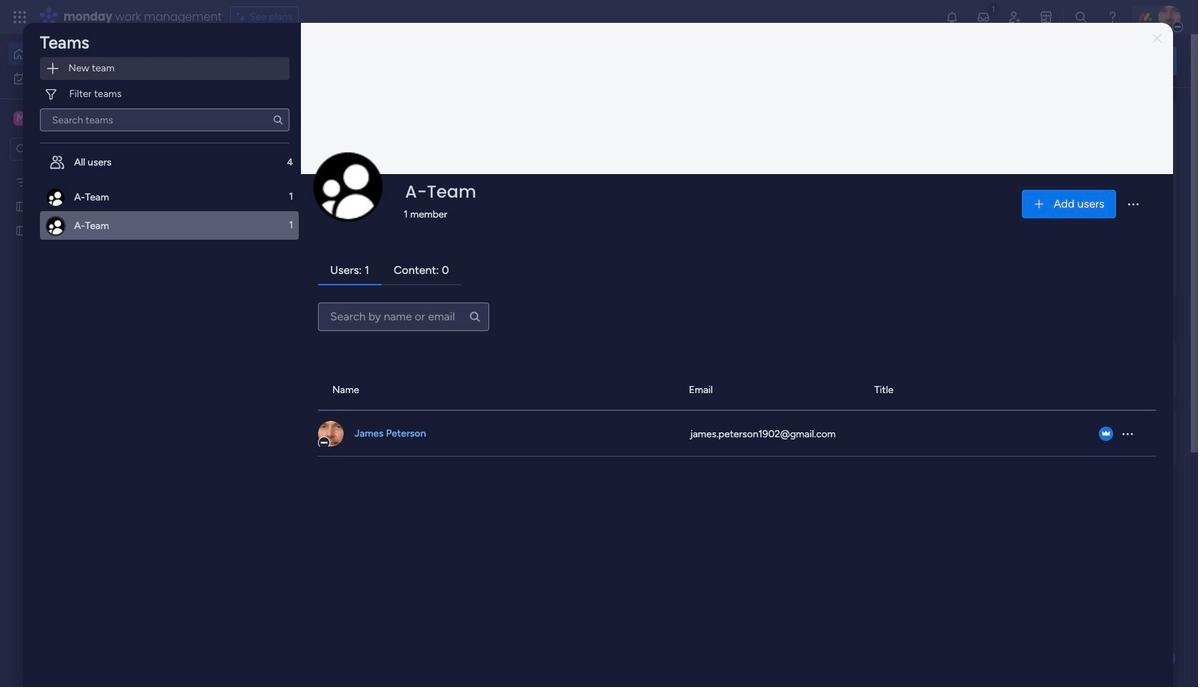 Task type: vqa. For each thing, say whether or not it's contained in the screenshot.
grid
yes



Task type: locate. For each thing, give the bounding box(es) containing it.
menu image
[[1126, 197, 1141, 211]]

search everything image
[[1074, 10, 1089, 24]]

getting started element
[[963, 341, 1177, 398]]

1 add to favorites image from the top
[[423, 261, 437, 275]]

search image
[[469, 310, 482, 323]]

None search field
[[40, 108, 290, 131], [318, 302, 489, 331], [40, 108, 290, 131], [318, 302, 489, 331]]

public board image
[[15, 199, 29, 213], [15, 223, 29, 237]]

grid
[[318, 371, 1157, 687]]

None field
[[402, 177, 480, 207]]

Search teams search field
[[40, 108, 290, 131]]

select product image
[[13, 10, 27, 24]]

monday marketplace image
[[1040, 10, 1054, 24]]

close recently visited image
[[220, 116, 238, 133]]

list box
[[0, 167, 182, 435]]

1 vertical spatial add to favorites image
[[423, 436, 437, 450]]

team avatar image
[[312, 151, 384, 223]]

tab list
[[318, 257, 1156, 285]]

0 vertical spatial add to favorites image
[[423, 261, 437, 275]]

0 vertical spatial public board image
[[15, 199, 29, 213]]

option
[[9, 43, 173, 66], [9, 67, 173, 90], [40, 149, 299, 177], [0, 169, 182, 172], [40, 183, 299, 211], [40, 211, 299, 240]]

invite members image
[[1008, 10, 1022, 24]]

1 row from the top
[[318, 371, 1157, 411]]

2 row from the top
[[318, 411, 1157, 457]]

2 public board image from the top
[[15, 223, 29, 237]]

row
[[318, 371, 1157, 411], [318, 411, 1157, 457]]

add to favorites image
[[423, 261, 437, 275], [423, 436, 437, 450]]

james peterson image
[[318, 421, 344, 447]]

1 vertical spatial public board image
[[15, 223, 29, 237]]

tab
[[318, 257, 382, 285], [382, 257, 461, 285]]



Task type: describe. For each thing, give the bounding box(es) containing it.
james peterson image
[[1159, 6, 1181, 29]]

notifications image
[[945, 10, 960, 24]]

help center element
[[963, 409, 1177, 466]]

1 public board image from the top
[[15, 199, 29, 213]]

workspace image
[[14, 111, 28, 126]]

1 tab from the left
[[318, 257, 382, 285]]

2 tab from the left
[[382, 257, 461, 285]]

help image
[[1106, 10, 1120, 24]]

quick search results list box
[[220, 133, 929, 497]]

templates image image
[[976, 108, 1164, 206]]

update feed image
[[977, 10, 991, 24]]

2 add to favorites image from the top
[[423, 436, 437, 450]]

workspace selection element
[[14, 110, 119, 128]]

Search in workspace field
[[30, 141, 119, 157]]

close image
[[1153, 33, 1162, 44]]

Search by name or email search field
[[318, 302, 489, 331]]

search image
[[273, 114, 284, 126]]

1 image
[[987, 1, 1000, 17]]

see plans image
[[237, 9, 250, 25]]



